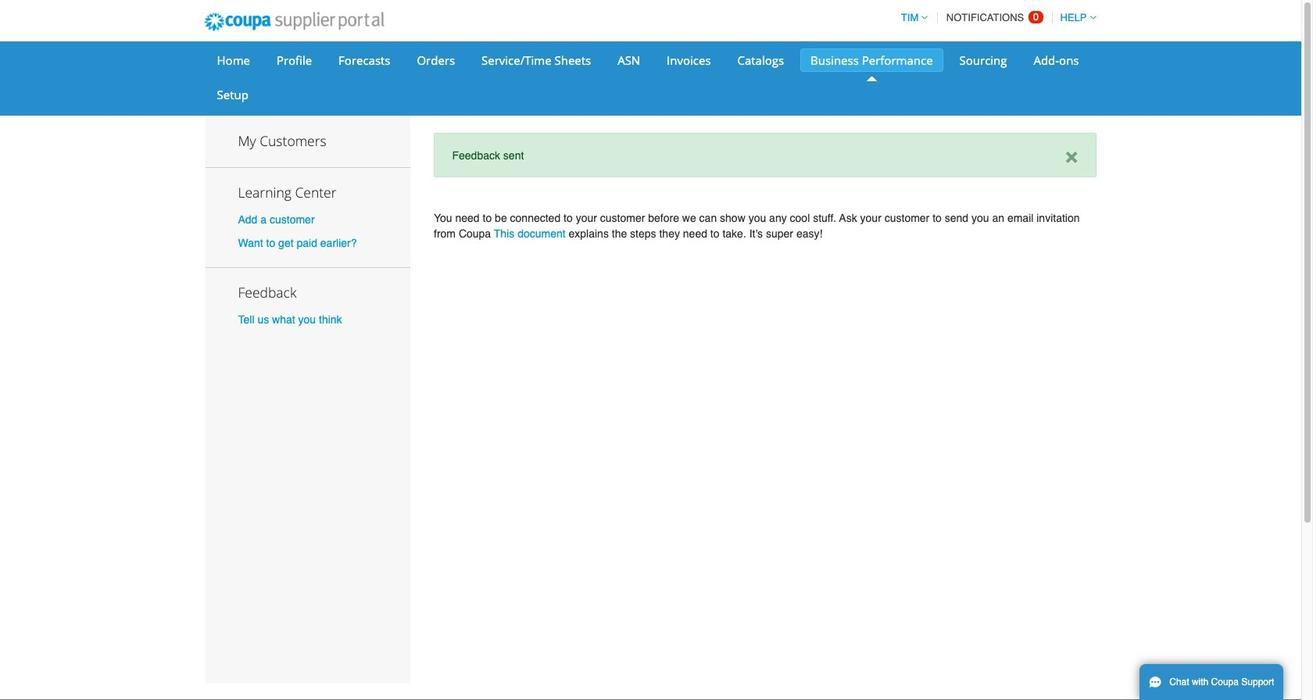 Task type: vqa. For each thing, say whether or not it's contained in the screenshot.
navigation
yes



Task type: locate. For each thing, give the bounding box(es) containing it.
navigation
[[894, 2, 1096, 33]]



Task type: describe. For each thing, give the bounding box(es) containing it.
coupa supplier portal image
[[193, 2, 395, 41]]



